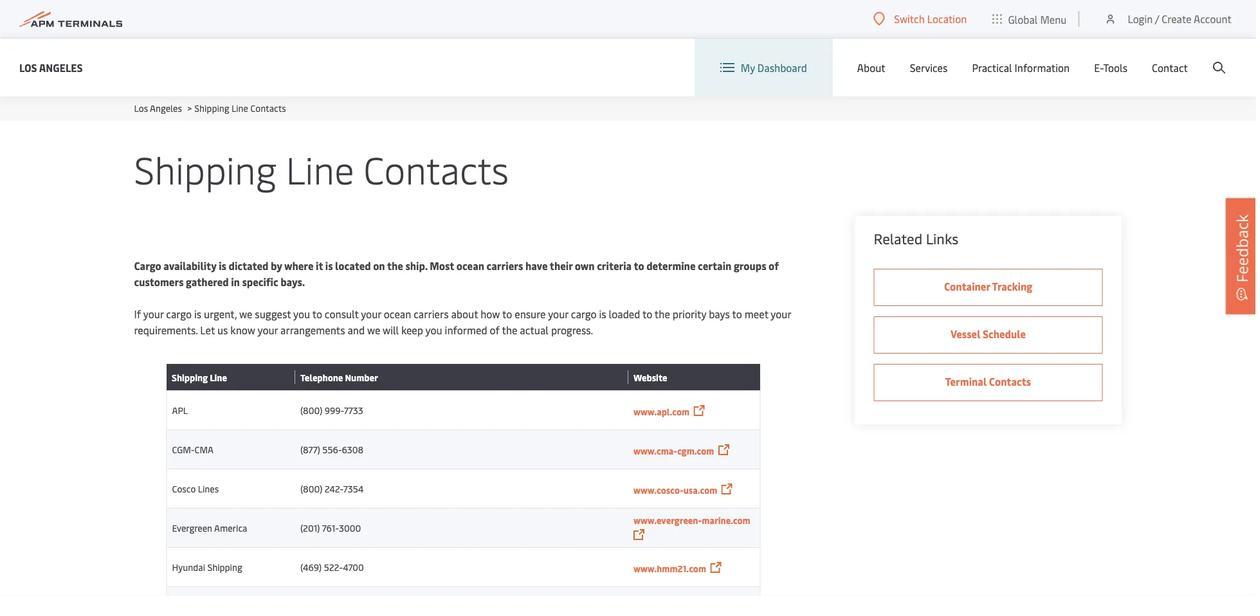Task type: locate. For each thing, give the bounding box(es) containing it.
you
[[293, 307, 310, 321], [426, 323, 442, 337]]

shipping
[[194, 102, 229, 114], [134, 143, 277, 194], [172, 371, 208, 383], [207, 561, 242, 574]]

2 vertical spatial the
[[502, 323, 518, 337]]

website
[[634, 371, 668, 383]]

1 vertical spatial of
[[490, 323, 500, 337]]

cargo
[[166, 307, 192, 321], [571, 307, 597, 321]]

1 horizontal spatial of
[[769, 259, 779, 273]]

1 vertical spatial carriers
[[414, 307, 449, 321]]

e-tools
[[1095, 61, 1128, 74]]

of down 'how'
[[490, 323, 500, 337]]

ocean right "most" on the top left of page
[[457, 259, 485, 273]]

arrangements
[[281, 323, 345, 337]]

1 vertical spatial you
[[426, 323, 442, 337]]

global menu button
[[980, 0, 1080, 38]]

0 vertical spatial (800)
[[300, 404, 323, 417]]

0 vertical spatial los angeles link
[[19, 60, 83, 76]]

2 cargo from the left
[[571, 307, 597, 321]]

the left priority
[[655, 307, 670, 321]]

container
[[944, 280, 991, 293]]

marine.com
[[702, 514, 751, 527]]

cma
[[195, 444, 214, 456]]

0 vertical spatial we
[[239, 307, 253, 321]]

and
[[348, 323, 365, 337]]

www.hmm21.com
[[634, 563, 706, 575]]

1 vertical spatial contacts
[[364, 143, 509, 194]]

los angeles link
[[19, 60, 83, 76], [134, 102, 182, 114]]

telephone number
[[300, 371, 378, 383]]

carriers left 'have'
[[487, 259, 523, 273]]

telephone
[[300, 371, 343, 383]]

switch
[[895, 12, 925, 26]]

angeles for los angeles > shipping line contacts
[[150, 102, 182, 114]]

bays.
[[281, 275, 305, 289]]

on
[[373, 259, 385, 273]]

556-
[[323, 444, 342, 456]]

will
[[383, 323, 399, 337]]

0 horizontal spatial line
[[210, 371, 227, 383]]

(800)
[[300, 404, 323, 417], [300, 483, 323, 495]]

e-tools button
[[1095, 39, 1128, 97]]

shipping right hyundai
[[207, 561, 242, 574]]

0 horizontal spatial we
[[239, 307, 253, 321]]

2 (800) from the top
[[300, 483, 323, 495]]

login / create account link
[[1104, 0, 1232, 38]]

we left "will" at the left of the page
[[367, 323, 381, 337]]

ocean up "will" at the left of the page
[[384, 307, 411, 321]]

0 horizontal spatial los
[[19, 60, 37, 74]]

0 vertical spatial angeles
[[39, 60, 83, 74]]

2 horizontal spatial line
[[286, 143, 354, 194]]

the left actual
[[502, 323, 518, 337]]

0 vertical spatial contacts
[[251, 102, 286, 114]]

information
[[1015, 61, 1070, 74]]

1 horizontal spatial you
[[426, 323, 442, 337]]

0 horizontal spatial los angeles link
[[19, 60, 83, 76]]

angeles for los angeles
[[39, 60, 83, 74]]

is
[[219, 259, 226, 273], [325, 259, 333, 273], [194, 307, 202, 321], [599, 307, 607, 321]]

you up arrangements
[[293, 307, 310, 321]]

1 horizontal spatial carriers
[[487, 259, 523, 273]]

you right keep
[[426, 323, 442, 337]]

0 horizontal spatial the
[[387, 259, 403, 273]]

is right it
[[325, 259, 333, 273]]

1 horizontal spatial los
[[134, 102, 148, 114]]

we up know at left
[[239, 307, 253, 321]]

1 vertical spatial angeles
[[150, 102, 182, 114]]

0 horizontal spatial cargo
[[166, 307, 192, 321]]

contact button
[[1152, 39, 1188, 97]]

number
[[345, 371, 378, 383]]

hyundai shipping
[[172, 561, 242, 574]]

242-
[[325, 483, 343, 495]]

your
[[143, 307, 164, 321], [361, 307, 381, 321], [548, 307, 569, 321], [771, 307, 791, 321], [258, 323, 278, 337]]

contact
[[1152, 61, 1188, 74]]

shipping up apl
[[172, 371, 208, 383]]

in
[[231, 275, 240, 289]]

if your cargo is urgent, we suggest you to consult your ocean carriers about how to ensure your cargo is loaded to the priority bays to meet your requirements. let us know your arrangements and we will keep you informed of the actual progress.
[[134, 307, 791, 337]]

1 horizontal spatial we
[[367, 323, 381, 337]]

suggest
[[255, 307, 291, 321]]

the right the on
[[387, 259, 403, 273]]

specific
[[242, 275, 278, 289]]

7354
[[343, 483, 364, 495]]

carriers
[[487, 259, 523, 273], [414, 307, 449, 321]]

to up arrangements
[[312, 307, 322, 321]]

1 vertical spatial los
[[134, 102, 148, 114]]

(800) for (800) 242-7354
[[300, 483, 323, 495]]

2 horizontal spatial contacts
[[989, 375, 1032, 389]]

1 horizontal spatial ocean
[[457, 259, 485, 273]]

meet
[[745, 307, 769, 321]]

carriers up keep
[[414, 307, 449, 321]]

www.cma-cgm.com link
[[634, 445, 714, 457]]

1 vertical spatial the
[[655, 307, 670, 321]]

line
[[232, 102, 248, 114], [286, 143, 354, 194], [210, 371, 227, 383]]

0 horizontal spatial of
[[490, 323, 500, 337]]

ensure
[[515, 307, 546, 321]]

about
[[451, 307, 478, 321]]

of right groups on the top of the page
[[769, 259, 779, 273]]

switch location
[[895, 12, 967, 26]]

1 horizontal spatial angeles
[[150, 102, 182, 114]]

to right bays
[[733, 307, 742, 321]]

vessel
[[951, 327, 981, 341]]

is up let
[[194, 307, 202, 321]]

bays
[[709, 307, 730, 321]]

0 vertical spatial the
[[387, 259, 403, 273]]

carriers inside 'cargo availability is dictated by where it is located on the ship. most ocean carriers have their own criteria to determine certain groups of customers gathered in specific bays.'
[[487, 259, 523, 273]]

about button
[[858, 39, 886, 97]]

0 horizontal spatial ocean
[[384, 307, 411, 321]]

schedule
[[983, 327, 1026, 341]]

(201) 761-3000
[[300, 522, 361, 534]]

know
[[231, 323, 255, 337]]

container tracking
[[944, 280, 1033, 293]]

1 vertical spatial ocean
[[384, 307, 411, 321]]

0 vertical spatial you
[[293, 307, 310, 321]]

0 horizontal spatial contacts
[[251, 102, 286, 114]]

of
[[769, 259, 779, 273], [490, 323, 500, 337]]

1 vertical spatial (800)
[[300, 483, 323, 495]]

shipping line
[[172, 371, 227, 383]]

angeles
[[39, 60, 83, 74], [150, 102, 182, 114]]

los inside los angeles link
[[19, 60, 37, 74]]

cargo up progress.
[[571, 307, 597, 321]]

los for los angeles
[[19, 60, 37, 74]]

1 (800) from the top
[[300, 404, 323, 417]]

0 horizontal spatial carriers
[[414, 307, 449, 321]]

cargo up requirements.
[[166, 307, 192, 321]]

shipping down los angeles > shipping line contacts
[[134, 143, 277, 194]]

menu
[[1041, 12, 1067, 26]]

dashboard
[[758, 61, 807, 74]]

los angeles > shipping line contacts
[[134, 102, 286, 114]]

www.cma-cgm.com
[[634, 445, 714, 457]]

keep
[[402, 323, 423, 337]]

1 cargo from the left
[[166, 307, 192, 321]]

(800) left 242-
[[300, 483, 323, 495]]

0 vertical spatial of
[[769, 259, 779, 273]]

1 vertical spatial line
[[286, 143, 354, 194]]

informed
[[445, 323, 487, 337]]

2 vertical spatial line
[[210, 371, 227, 383]]

(800) for (800) 999-7733
[[300, 404, 323, 417]]

0 horizontal spatial angeles
[[39, 60, 83, 74]]

0 vertical spatial los
[[19, 60, 37, 74]]

how
[[481, 307, 500, 321]]

0 vertical spatial ocean
[[457, 259, 485, 273]]

to right criteria
[[634, 259, 644, 273]]

0 vertical spatial carriers
[[487, 259, 523, 273]]

to
[[634, 259, 644, 273], [312, 307, 322, 321], [503, 307, 512, 321], [643, 307, 653, 321], [733, 307, 742, 321]]

2 vertical spatial contacts
[[989, 375, 1032, 389]]

links
[[926, 229, 959, 248]]

(800) left 999-
[[300, 404, 323, 417]]

1 horizontal spatial line
[[232, 102, 248, 114]]

your right if
[[143, 307, 164, 321]]

7733
[[344, 404, 363, 417]]

1 horizontal spatial cargo
[[571, 307, 597, 321]]

ocean
[[457, 259, 485, 273], [384, 307, 411, 321]]

your up progress.
[[548, 307, 569, 321]]

your right meet
[[771, 307, 791, 321]]

e-
[[1095, 61, 1104, 74]]

my dashboard
[[741, 61, 807, 74]]

we
[[239, 307, 253, 321], [367, 323, 381, 337]]

1 vertical spatial los angeles link
[[134, 102, 182, 114]]

consult
[[325, 307, 359, 321]]

switch location button
[[874, 12, 967, 26]]



Task type: vqa. For each thing, say whether or not it's contained in the screenshot.
Line associated with Shipping Line
yes



Task type: describe. For each thing, give the bounding box(es) containing it.
gathered
[[186, 275, 229, 289]]

us
[[217, 323, 228, 337]]

1 horizontal spatial los angeles link
[[134, 102, 182, 114]]

evergreen
[[172, 522, 212, 534]]

priority
[[673, 307, 707, 321]]

522-
[[324, 561, 343, 574]]

dictated
[[229, 259, 269, 273]]

availability
[[164, 259, 217, 273]]

to right 'how'
[[503, 307, 512, 321]]

groups
[[734, 259, 767, 273]]

about
[[858, 61, 886, 74]]

your down suggest
[[258, 323, 278, 337]]

1 horizontal spatial the
[[502, 323, 518, 337]]

(469)
[[300, 561, 322, 574]]

determine
[[647, 259, 696, 273]]

vessel schedule
[[951, 327, 1026, 341]]

america
[[214, 522, 247, 534]]

let
[[200, 323, 215, 337]]

cargo
[[134, 259, 161, 273]]

global menu
[[1009, 12, 1067, 26]]

cosco
[[172, 483, 196, 495]]

0 horizontal spatial you
[[293, 307, 310, 321]]

to inside 'cargo availability is dictated by where it is located on the ship. most ocean carriers have their own criteria to determine certain groups of customers gathered in specific bays.'
[[634, 259, 644, 273]]

my
[[741, 61, 755, 74]]

location
[[928, 12, 967, 26]]

carriers inside if your cargo is urgent, we suggest you to consult your ocean carriers about how to ensure your cargo is loaded to the priority bays to meet your requirements. let us know your arrangements and we will keep you informed of the actual progress.
[[414, 307, 449, 321]]

(201)
[[300, 522, 320, 534]]

(877)
[[300, 444, 320, 456]]

shipping line contacts
[[134, 143, 509, 194]]

terminal contacts
[[946, 375, 1032, 389]]

los for los angeles > shipping line contacts
[[134, 102, 148, 114]]

apl
[[172, 404, 188, 417]]

www.cma-
[[634, 445, 678, 457]]

/
[[1155, 12, 1160, 26]]

the inside 'cargo availability is dictated by where it is located on the ship. most ocean carriers have their own criteria to determine certain groups of customers gathered in specific bays.'
[[387, 259, 403, 273]]

their
[[550, 259, 573, 273]]

actual
[[520, 323, 549, 337]]

tools
[[1104, 61, 1128, 74]]

>
[[187, 102, 192, 114]]

line for shipping line contacts
[[286, 143, 354, 194]]

to right loaded on the bottom of the page
[[643, 307, 653, 321]]

www.evergreen-marine.com link
[[634, 514, 751, 527]]

cgm.com
[[678, 445, 714, 457]]

www.evergreen-
[[634, 514, 702, 527]]

shipping right > at left
[[194, 102, 229, 114]]

customers
[[134, 275, 184, 289]]

0 vertical spatial line
[[232, 102, 248, 114]]

is up gathered
[[219, 259, 226, 273]]

cgm-
[[172, 444, 195, 456]]

6308
[[342, 444, 364, 456]]

account
[[1194, 12, 1232, 26]]

feedback button
[[1226, 198, 1257, 314]]

services button
[[910, 39, 948, 97]]

where
[[284, 259, 314, 273]]

www.cosco-usa.com link
[[634, 484, 718, 496]]

cosco lines
[[172, 483, 219, 495]]

tracking
[[993, 280, 1033, 293]]

if
[[134, 307, 141, 321]]

my dashboard button
[[721, 39, 807, 97]]

1 vertical spatial we
[[367, 323, 381, 337]]

urgent,
[[204, 307, 237, 321]]

ocean inside if your cargo is urgent, we suggest you to consult your ocean carriers about how to ensure your cargo is loaded to the priority bays to meet your requirements. let us know your arrangements and we will keep you informed of the actual progress.
[[384, 307, 411, 321]]

vessel schedule link
[[874, 317, 1103, 354]]

terminal
[[946, 375, 987, 389]]

of inside 'cargo availability is dictated by where it is located on the ship. most ocean carriers have their own criteria to determine certain groups of customers gathered in specific bays.'
[[769, 259, 779, 273]]

line for shipping line
[[210, 371, 227, 383]]

hyundai
[[172, 561, 205, 574]]

www.cosco-usa.com
[[634, 484, 718, 496]]

criteria
[[597, 259, 632, 273]]

is left loaded on the bottom of the page
[[599, 307, 607, 321]]

los angeles
[[19, 60, 83, 74]]

related links
[[874, 229, 959, 248]]

ship.
[[406, 259, 428, 273]]

www.apl.com link
[[634, 406, 690, 418]]

www.apl.com
[[634, 406, 690, 418]]

container tracking link
[[874, 269, 1103, 306]]

www.cosco-
[[634, 484, 684, 496]]

(469) 522-4700
[[300, 561, 364, 574]]

ocean inside 'cargo availability is dictated by where it is located on the ship. most ocean carriers have their own criteria to determine certain groups of customers gathered in specific bays.'
[[457, 259, 485, 273]]

2 horizontal spatial the
[[655, 307, 670, 321]]

practical information button
[[972, 39, 1070, 97]]

of inside if your cargo is urgent, we suggest you to consult your ocean carriers about how to ensure your cargo is loaded to the priority bays to meet your requirements. let us know your arrangements and we will keep you informed of the actual progress.
[[490, 323, 500, 337]]

terminal contacts link
[[874, 364, 1103, 401]]

most
[[430, 259, 454, 273]]

it
[[316, 259, 323, 273]]

loaded
[[609, 307, 640, 321]]

certain
[[698, 259, 732, 273]]

cargo availability is dictated by where it is located on the ship. most ocean carriers have their own criteria to determine certain groups of customers gathered in specific bays.
[[134, 259, 779, 289]]

lines
[[198, 483, 219, 495]]

999-
[[325, 404, 344, 417]]

your up 'and'
[[361, 307, 381, 321]]

by
[[271, 259, 282, 273]]

have
[[526, 259, 548, 273]]

1 horizontal spatial contacts
[[364, 143, 509, 194]]

cgm-cma
[[172, 444, 214, 456]]

www.evergreen-marine.com
[[634, 514, 751, 527]]

related
[[874, 229, 923, 248]]



